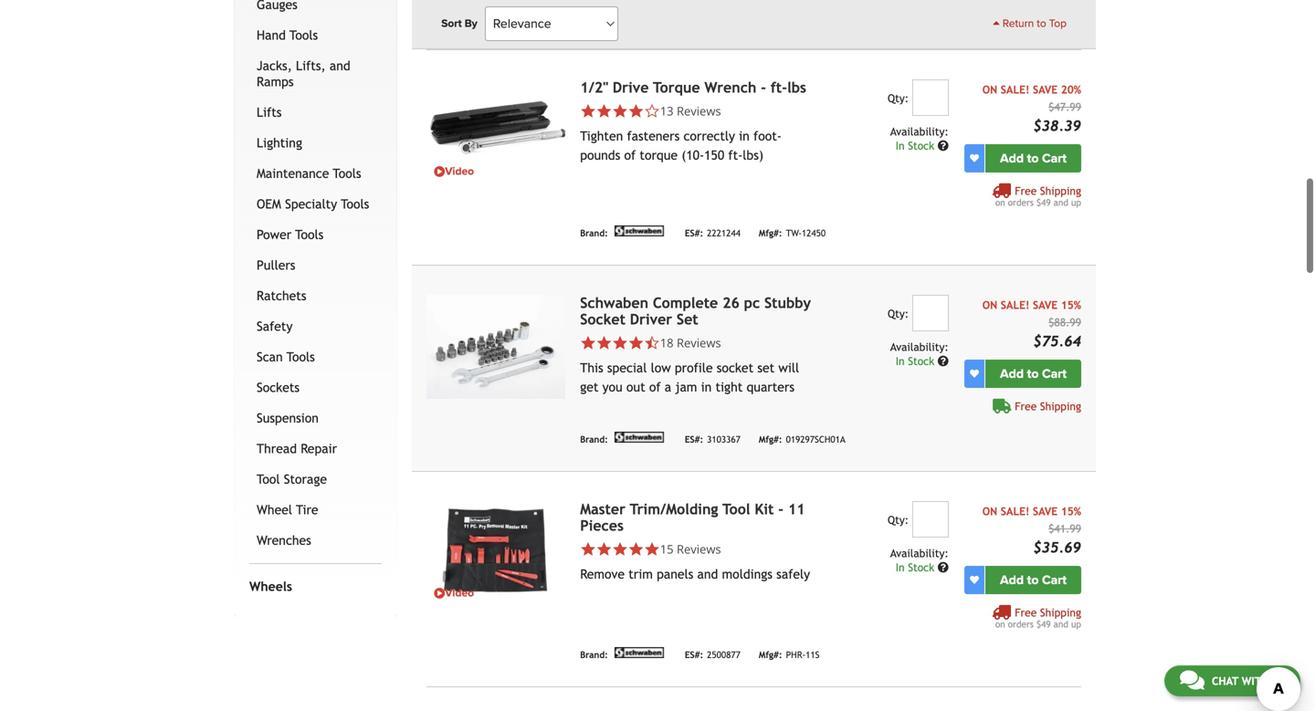 Task type: vqa. For each thing, say whether or not it's contained in the screenshot.
the bottommost the ecs tuning recommends this product. 'Image'
no



Task type: locate. For each thing, give the bounding box(es) containing it.
15
[[660, 541, 674, 558]]

2 sale! from the top
[[1001, 299, 1030, 311]]

reviews up profile
[[677, 335, 721, 351]]

- inside master trim/molding tool kit - 11 pieces
[[779, 501, 784, 518]]

0 vertical spatial free
[[1015, 184, 1037, 197]]

add to wish list image
[[970, 154, 980, 163], [970, 369, 980, 379]]

0 vertical spatial tool
[[257, 472, 280, 487]]

1 in from the top
[[896, 139, 905, 152]]

save inside on sale!                         save 20% $47.99 $38.39
[[1033, 83, 1058, 96]]

reviews up remove trim panels and moldings safely
[[677, 541, 721, 558]]

out
[[627, 380, 646, 395]]

pc
[[744, 294, 760, 311]]

3 add to cart from the top
[[1001, 573, 1067, 588]]

add to cart button down $35.69
[[986, 566, 1082, 595]]

add to cart button down $38.39
[[986, 144, 1082, 173]]

and down $35.69
[[1054, 619, 1069, 630]]

schwaben - corporate logo image
[[612, 10, 667, 21], [612, 226, 667, 236], [612, 432, 667, 443], [612, 648, 667, 659]]

1 reviews from the top
[[677, 103, 721, 119]]

1 13 reviews link from the left
[[580, 103, 817, 119]]

0 vertical spatial question circle image
[[938, 140, 949, 151]]

1 free from the top
[[1015, 184, 1037, 197]]

1 vertical spatial reviews
[[677, 335, 721, 351]]

orders down $38.39
[[1008, 197, 1034, 208]]

2 vertical spatial add
[[1001, 573, 1024, 588]]

es#2221244 - tw-12450 - 1/2" drive torque wrench - ft-lbs - tighten fasteners correctly in foot-pounds of torque (10-150 ft-lbs) - schwaben - audi bmw volkswagen mercedes benz mini porsche image
[[427, 79, 566, 183]]

1 vertical spatial ft-
[[729, 148, 743, 162]]

0 vertical spatial add
[[1001, 151, 1024, 166]]

13 reviews link
[[580, 103, 817, 119], [660, 103, 721, 119]]

hand tools
[[257, 28, 318, 42]]

1 horizontal spatial ft-
[[771, 79, 788, 96]]

and right the lifts,
[[330, 58, 351, 73]]

tools right scan
[[287, 350, 315, 364]]

mfg#: 019297sch01a
[[759, 435, 846, 445]]

in stock for master trim/molding tool kit - 11 pieces
[[896, 561, 938, 574]]

in
[[896, 139, 905, 152], [896, 355, 905, 368], [896, 561, 905, 574]]

2 orders from the top
[[1008, 619, 1034, 630]]

repair
[[301, 442, 337, 456]]

add for $38.39
[[1001, 151, 1024, 166]]

orders for $38.39
[[1008, 197, 1034, 208]]

3 brand: from the top
[[580, 435, 608, 445]]

1 vertical spatial save
[[1033, 299, 1058, 311]]

tools down the lighting link
[[333, 166, 361, 181]]

3 in from the top
[[896, 561, 905, 574]]

free shipping on orders $49 and up for $35.69
[[996, 607, 1082, 630]]

2 free from the top
[[1015, 400, 1037, 413]]

1 vertical spatial free
[[1015, 400, 1037, 413]]

3 add from the top
[[1001, 573, 1024, 588]]

of inside tighten fasteners correctly in foot- pounds of torque (10-150 ft-lbs)
[[625, 148, 636, 162]]

reviews down 1/2" drive torque wrench - ft-lbs
[[677, 103, 721, 119]]

pullers link
[[253, 250, 378, 281]]

2 vertical spatial shipping
[[1041, 607, 1082, 619]]

1 free shipping on orders $49 and up from the top
[[996, 184, 1082, 208]]

sale!
[[1001, 83, 1030, 96], [1001, 299, 1030, 311], [1001, 505, 1030, 518]]

3 in stock from the top
[[896, 561, 938, 574]]

13 reviews
[[660, 103, 721, 119]]

1 add to wish list image from the top
[[970, 154, 980, 163]]

in stock for schwaben complete 26 pc stubby socket driver set
[[896, 355, 938, 368]]

ft-
[[771, 79, 788, 96], [729, 148, 743, 162]]

mfg#:
[[759, 228, 783, 239], [759, 435, 783, 445], [759, 650, 783, 661]]

tools right specialty
[[341, 197, 369, 211]]

tools subcategories element
[[249, 0, 382, 565]]

0 vertical spatial cart
[[1043, 151, 1067, 166]]

4 brand: from the top
[[580, 650, 608, 661]]

1 mfg#: from the top
[[759, 228, 783, 239]]

1 vertical spatial in stock
[[896, 355, 938, 368]]

26
[[723, 294, 740, 311]]

0 vertical spatial in stock
[[896, 139, 938, 152]]

brand: up schwaben
[[580, 228, 608, 239]]

2 vertical spatial on
[[983, 505, 998, 518]]

ft- inside tighten fasteners correctly in foot- pounds of torque (10-150 ft-lbs)
[[729, 148, 743, 162]]

0 vertical spatial 15%
[[1062, 299, 1082, 311]]

es#2500877 - phr-11s - master trim/molding tool kit - 11 pieces - remove trim panels and moldings safely - schwaben - audi bmw volkswagen mercedes benz mini porsche image
[[427, 501, 566, 606]]

on inside on sale!                         save 15% $88.99 $75.64
[[983, 299, 998, 311]]

profile
[[675, 361, 713, 375]]

add to wish list image for $75.64
[[970, 369, 980, 379]]

on
[[983, 83, 998, 96], [983, 299, 998, 311], [983, 505, 998, 518]]

(10-
[[682, 148, 705, 162]]

es#: for tool
[[685, 650, 704, 661]]

15% up $88.99
[[1062, 299, 1082, 311]]

2 vertical spatial mfg#:
[[759, 650, 783, 661]]

in stock for 1/2" drive torque wrench - ft-lbs
[[896, 139, 938, 152]]

2 vertical spatial in stock
[[896, 561, 938, 574]]

hand tools link
[[253, 20, 378, 51]]

maintenance tools
[[257, 166, 361, 181]]

1 on from the top
[[996, 197, 1006, 208]]

13
[[660, 103, 674, 119]]

1 vertical spatial of
[[650, 380, 661, 395]]

2 question circle image from the top
[[938, 356, 949, 367]]

shipping down $38.39
[[1041, 184, 1082, 197]]

free down $38.39
[[1015, 184, 1037, 197]]

1 vertical spatial availability:
[[891, 341, 949, 353]]

stock
[[908, 139, 935, 152], [908, 355, 935, 368], [908, 561, 935, 574]]

on for $38.39
[[983, 83, 998, 96]]

1 schwaben - corporate logo image from the top
[[612, 10, 667, 21]]

2 mfg#: from the top
[[759, 435, 783, 445]]

2 brand: from the top
[[580, 228, 608, 239]]

2 $49 from the top
[[1037, 619, 1051, 630]]

2 in from the top
[[896, 355, 905, 368]]

free
[[1015, 184, 1037, 197], [1015, 400, 1037, 413], [1015, 607, 1037, 619]]

add to wish list image
[[970, 576, 980, 585]]

2 vertical spatial in
[[896, 561, 905, 574]]

cart for $75.64
[[1043, 366, 1067, 382]]

ft- right 150
[[729, 148, 743, 162]]

reviews for tool
[[677, 541, 721, 558]]

1 add to cart button from the top
[[986, 144, 1082, 173]]

15% for $75.64
[[1062, 299, 1082, 311]]

save
[[1033, 83, 1058, 96], [1033, 299, 1058, 311], [1033, 505, 1058, 518]]

$49
[[1037, 197, 1051, 208], [1037, 619, 1051, 630]]

sale! inside on sale!                         save 20% $47.99 $38.39
[[1001, 83, 1030, 96]]

3 mfg#: from the top
[[759, 650, 783, 661]]

stock for $75.64
[[908, 355, 935, 368]]

15% inside on sale!                         save 15% $41.99 $35.69
[[1062, 505, 1082, 518]]

brand: down 'remove'
[[580, 650, 608, 661]]

tools for power tools
[[295, 227, 324, 242]]

star image
[[580, 103, 596, 119], [596, 103, 612, 119], [612, 103, 628, 119], [612, 335, 628, 351], [628, 335, 644, 351], [596, 542, 612, 558], [612, 542, 628, 558]]

11
[[788, 501, 806, 518]]

torque
[[640, 148, 678, 162]]

0 vertical spatial qty:
[[888, 92, 909, 104]]

1 vertical spatial cart
[[1043, 366, 1067, 382]]

1 vertical spatial tool
[[723, 501, 751, 518]]

2 18 reviews link from the left
[[660, 335, 721, 351]]

0 vertical spatial add to cart button
[[986, 144, 1082, 173]]

qty: for 1/2" drive torque wrench - ft-lbs
[[888, 92, 909, 104]]

1 vertical spatial up
[[1072, 619, 1082, 630]]

0 horizontal spatial tool
[[257, 472, 280, 487]]

18 reviews link
[[580, 335, 817, 351], [660, 335, 721, 351]]

cart down $38.39
[[1043, 151, 1067, 166]]

3 qty: from the top
[[888, 514, 909, 527]]

with
[[1242, 675, 1269, 688]]

on inside on sale!                         save 20% $47.99 $38.39
[[983, 83, 998, 96]]

2 reviews from the top
[[677, 335, 721, 351]]

3 add to cart button from the top
[[986, 566, 1082, 595]]

1 vertical spatial $49
[[1037, 619, 1051, 630]]

schwaben - corporate logo image down out
[[612, 432, 667, 443]]

thread repair link
[[253, 434, 378, 464]]

mfg#: for 1/2" drive torque wrench - ft-lbs
[[759, 228, 783, 239]]

2 vertical spatial add to cart
[[1001, 573, 1067, 588]]

3 es#: from the top
[[685, 650, 704, 661]]

2 add to cart from the top
[[1001, 366, 1067, 382]]

brand: up the 1/2" at the top of the page
[[580, 12, 608, 23]]

2 vertical spatial question circle image
[[938, 562, 949, 573]]

0 vertical spatial stock
[[908, 139, 935, 152]]

0 vertical spatial in
[[739, 129, 750, 143]]

up down $38.39
[[1072, 197, 1082, 208]]

2 cart from the top
[[1043, 366, 1067, 382]]

add to cart button up free shipping
[[986, 360, 1082, 388]]

$49 down $35.69
[[1037, 619, 1051, 630]]

of
[[625, 148, 636, 162], [650, 380, 661, 395]]

2 vertical spatial es#:
[[685, 650, 704, 661]]

save up $41.99
[[1033, 505, 1058, 518]]

3 stock from the top
[[908, 561, 935, 574]]

free shipping on orders $49 and up down $38.39
[[996, 184, 1082, 208]]

save inside on sale!                         save 15% $41.99 $35.69
[[1033, 505, 1058, 518]]

2 free shipping on orders $49 and up from the top
[[996, 607, 1082, 630]]

add for $35.69
[[1001, 573, 1024, 588]]

1 vertical spatial add to wish list image
[[970, 369, 980, 379]]

wheel
[[257, 503, 292, 517]]

add to cart down $38.39
[[1001, 151, 1067, 166]]

sale! inside on sale!                         save 15% $41.99 $35.69
[[1001, 505, 1030, 518]]

0 vertical spatial sale!
[[1001, 83, 1030, 96]]

free shipping on orders $49 and up
[[996, 184, 1082, 208], [996, 607, 1082, 630]]

0 vertical spatial ft-
[[771, 79, 788, 96]]

orders
[[1008, 197, 1034, 208], [1008, 619, 1034, 630]]

1 15% from the top
[[1062, 299, 1082, 311]]

chat
[[1212, 675, 1239, 688]]

save inside on sale!                         save 15% $88.99 $75.64
[[1033, 299, 1058, 311]]

mfg#: left phr-
[[759, 650, 783, 661]]

3103367
[[707, 435, 741, 445]]

3 cart from the top
[[1043, 573, 1067, 588]]

1 availability: from the top
[[891, 125, 949, 138]]

1 vertical spatial 15%
[[1062, 505, 1082, 518]]

of inside this special low profile socket set will get you out of a jam in tight quarters
[[650, 380, 661, 395]]

qty: for schwaben complete 26 pc stubby socket driver set
[[888, 307, 909, 320]]

add to cart down $35.69
[[1001, 573, 1067, 588]]

2 save from the top
[[1033, 299, 1058, 311]]

2 vertical spatial add to cart button
[[986, 566, 1082, 595]]

availability:
[[891, 125, 949, 138], [891, 341, 949, 353], [891, 547, 949, 560]]

panels
[[657, 567, 694, 582]]

return to top link
[[993, 16, 1067, 32]]

es#: left 2500877
[[685, 650, 704, 661]]

schwaben - corporate logo image left es#: 2221244
[[612, 226, 667, 236]]

in stock
[[896, 139, 938, 152], [896, 355, 938, 368], [896, 561, 938, 574]]

3 free from the top
[[1015, 607, 1037, 619]]

master trim/molding tool kit - 11 pieces link
[[580, 501, 806, 534]]

1 on from the top
[[983, 83, 998, 96]]

1 vertical spatial shipping
[[1041, 400, 1082, 413]]

2 vertical spatial qty:
[[888, 514, 909, 527]]

1 add to cart from the top
[[1001, 151, 1067, 166]]

0 vertical spatial of
[[625, 148, 636, 162]]

0 vertical spatial reviews
[[677, 103, 721, 119]]

3 save from the top
[[1033, 505, 1058, 518]]

fasteners
[[627, 129, 680, 143]]

2 on from the top
[[996, 619, 1006, 630]]

1 orders from the top
[[1008, 197, 1034, 208]]

1 shipping from the top
[[1041, 184, 1082, 197]]

0 vertical spatial on
[[996, 197, 1006, 208]]

correctly
[[684, 129, 736, 143]]

0 vertical spatial orders
[[1008, 197, 1034, 208]]

1 18 reviews link from the left
[[580, 335, 817, 351]]

2 vertical spatial stock
[[908, 561, 935, 574]]

2 vertical spatial availability:
[[891, 547, 949, 560]]

2 add to cart button from the top
[[986, 360, 1082, 388]]

0 horizontal spatial in
[[701, 380, 712, 395]]

add to cart for $35.69
[[1001, 573, 1067, 588]]

1 question circle image from the top
[[938, 140, 949, 151]]

free shipping on orders $49 and up down $35.69
[[996, 607, 1082, 630]]

save up $88.99
[[1033, 299, 1058, 311]]

3 question circle image from the top
[[938, 562, 949, 573]]

20%
[[1062, 83, 1082, 96]]

1 in stock from the top
[[896, 139, 938, 152]]

2 es#: from the top
[[685, 435, 704, 445]]

question circle image
[[938, 140, 949, 151], [938, 356, 949, 367], [938, 562, 949, 573]]

add to cart button for $75.64
[[986, 360, 1082, 388]]

es#: for torque
[[685, 228, 704, 239]]

2 add to wish list image from the top
[[970, 369, 980, 379]]

shipping down $35.69
[[1041, 607, 1082, 619]]

qty:
[[888, 92, 909, 104], [888, 307, 909, 320], [888, 514, 909, 527]]

0 vertical spatial availability:
[[891, 125, 949, 138]]

0 vertical spatial add to wish list image
[[970, 154, 980, 163]]

18 reviews link up profile
[[580, 335, 817, 351]]

of left a at bottom right
[[650, 380, 661, 395]]

to for $38.39
[[1028, 151, 1039, 166]]

schwaben - corporate logo image left es#: 2500877
[[612, 648, 667, 659]]

schwaben - corporate logo image up drive
[[612, 10, 667, 21]]

tools for scan tools
[[287, 350, 315, 364]]

trim/molding
[[630, 501, 719, 518]]

2 vertical spatial save
[[1033, 505, 1058, 518]]

1 vertical spatial -
[[779, 501, 784, 518]]

es#3103367 - 019297sch01a - schwaben complete 26 pc stubby socket driver set - this special low profile socket set will get you out of a jam in tight quarters - schwaben - audi bmw volkswagen mercedes benz mini porsche image
[[427, 295, 566, 399]]

15% inside on sale!                         save 15% $88.99 $75.64
[[1062, 299, 1082, 311]]

add
[[1001, 151, 1024, 166], [1001, 366, 1024, 382], [1001, 573, 1024, 588]]

tool
[[257, 472, 280, 487], [723, 501, 751, 518]]

up down $35.69
[[1072, 619, 1082, 630]]

on inside on sale!                         save 15% $41.99 $35.69
[[983, 505, 998, 518]]

2 shipping from the top
[[1041, 400, 1082, 413]]

low
[[651, 361, 671, 375]]

cart for $35.69
[[1043, 573, 1067, 588]]

1 vertical spatial in
[[896, 355, 905, 368]]

save for $38.39
[[1033, 83, 1058, 96]]

tools
[[290, 28, 318, 42], [333, 166, 361, 181], [341, 197, 369, 211], [295, 227, 324, 242], [287, 350, 315, 364]]

1 vertical spatial add to cart
[[1001, 366, 1067, 382]]

cart down $35.69
[[1043, 573, 1067, 588]]

4 schwaben - corporate logo image from the top
[[612, 648, 667, 659]]

add right add to wish list icon
[[1001, 573, 1024, 588]]

in inside this special low profile socket set will get you out of a jam in tight quarters
[[701, 380, 712, 395]]

cart down $75.64
[[1043, 366, 1067, 382]]

brand: for schwaben
[[580, 435, 608, 445]]

0 vertical spatial free shipping on orders $49 and up
[[996, 184, 1082, 208]]

foot-
[[754, 129, 782, 143]]

es#: 3103367
[[685, 435, 741, 445]]

add to cart up free shipping
[[1001, 366, 1067, 382]]

2 vertical spatial reviews
[[677, 541, 721, 558]]

0 vertical spatial es#:
[[685, 228, 704, 239]]

special
[[607, 361, 647, 375]]

to down $35.69
[[1028, 573, 1039, 588]]

15%
[[1062, 299, 1082, 311], [1062, 505, 1082, 518]]

1 vertical spatial stock
[[908, 355, 935, 368]]

1 vertical spatial on
[[983, 299, 998, 311]]

2 vertical spatial free
[[1015, 607, 1037, 619]]

brand: down 'get'
[[580, 435, 608, 445]]

ft- right wrench on the top of page
[[771, 79, 788, 96]]

1 vertical spatial es#:
[[685, 435, 704, 445]]

es#: left 3103367
[[685, 435, 704, 445]]

1 horizontal spatial -
[[779, 501, 784, 518]]

0 horizontal spatial of
[[625, 148, 636, 162]]

of left torque
[[625, 148, 636, 162]]

to down $38.39
[[1028, 151, 1039, 166]]

brand: for master
[[580, 650, 608, 661]]

add to cart button for $35.69
[[986, 566, 1082, 595]]

1 vertical spatial sale!
[[1001, 299, 1030, 311]]

- right wrench on the top of page
[[761, 79, 767, 96]]

pullers
[[257, 258, 296, 273]]

es#: left 2221244
[[685, 228, 704, 239]]

on sale!                         save 20% $47.99 $38.39
[[983, 83, 1082, 134]]

2 on from the top
[[983, 299, 998, 311]]

0 horizontal spatial -
[[761, 79, 767, 96]]

3 schwaben - corporate logo image from the top
[[612, 432, 667, 443]]

add up free shipping
[[1001, 366, 1024, 382]]

1 vertical spatial on
[[996, 619, 1006, 630]]

1 horizontal spatial in
[[739, 129, 750, 143]]

1 horizontal spatial of
[[650, 380, 661, 395]]

brand: for 1/2"
[[580, 228, 608, 239]]

tool up wheel
[[257, 472, 280, 487]]

free down $35.69
[[1015, 607, 1037, 619]]

3 on from the top
[[983, 505, 998, 518]]

tools for maintenance tools
[[333, 166, 361, 181]]

2 availability: from the top
[[891, 341, 949, 353]]

shipping down $75.64
[[1041, 400, 1082, 413]]

specialty
[[285, 197, 337, 211]]

0 vertical spatial up
[[1072, 197, 1082, 208]]

by
[[465, 17, 478, 30]]

1 add from the top
[[1001, 151, 1024, 166]]

1 vertical spatial mfg#:
[[759, 435, 783, 445]]

availability: for $75.64
[[891, 341, 949, 353]]

star image
[[628, 103, 644, 119], [580, 335, 596, 351], [596, 335, 612, 351], [580, 542, 596, 558], [628, 542, 644, 558], [644, 542, 660, 558]]

15 reviews
[[660, 541, 721, 558]]

1 es#: from the top
[[685, 228, 704, 239]]

None number field
[[913, 79, 949, 116], [913, 295, 949, 332], [913, 501, 949, 538], [913, 79, 949, 116], [913, 295, 949, 332], [913, 501, 949, 538]]

18 reviews link down set
[[660, 335, 721, 351]]

free down $75.64
[[1015, 400, 1037, 413]]

2 stock from the top
[[908, 355, 935, 368]]

3 sale! from the top
[[1001, 505, 1030, 518]]

in right jam
[[701, 380, 712, 395]]

1 vertical spatial free shipping on orders $49 and up
[[996, 607, 1082, 630]]

$49 for $35.69
[[1037, 619, 1051, 630]]

1 vertical spatial in
[[701, 380, 712, 395]]

add to cart for $38.39
[[1001, 151, 1067, 166]]

019297sch01a
[[786, 435, 846, 445]]

tool left kit
[[723, 501, 751, 518]]

ratchets
[[257, 289, 307, 303]]

in for schwaben complete 26 pc stubby socket driver set
[[896, 355, 905, 368]]

1 save from the top
[[1033, 83, 1058, 96]]

-
[[761, 79, 767, 96], [779, 501, 784, 518]]

add to cart for $75.64
[[1001, 366, 1067, 382]]

$49 down $38.39
[[1037, 197, 1051, 208]]

1 cart from the top
[[1043, 151, 1067, 166]]

wrench
[[705, 79, 757, 96]]

1 vertical spatial question circle image
[[938, 356, 949, 367]]

0 vertical spatial -
[[761, 79, 767, 96]]

1 $49 from the top
[[1037, 197, 1051, 208]]

15% up $41.99
[[1062, 505, 1082, 518]]

brand:
[[580, 12, 608, 23], [580, 228, 608, 239], [580, 435, 608, 445], [580, 650, 608, 661]]

on for $35.69
[[996, 619, 1006, 630]]

cart
[[1043, 151, 1067, 166], [1043, 366, 1067, 382], [1043, 573, 1067, 588]]

0 vertical spatial on
[[983, 83, 998, 96]]

safety link
[[253, 311, 378, 342]]

to
[[1037, 17, 1047, 30], [1028, 151, 1039, 166], [1028, 366, 1039, 382], [1028, 573, 1039, 588]]

- left 11
[[779, 501, 784, 518]]

0 vertical spatial in
[[896, 139, 905, 152]]

free for $38.39
[[1015, 184, 1037, 197]]

0 vertical spatial add to cart
[[1001, 151, 1067, 166]]

safely
[[777, 567, 811, 582]]

1 horizontal spatial tool
[[723, 501, 751, 518]]

maintenance
[[257, 166, 329, 181]]

2 qty: from the top
[[888, 307, 909, 320]]

1 vertical spatial orders
[[1008, 619, 1034, 630]]

tool inside master trim/molding tool kit - 11 pieces
[[723, 501, 751, 518]]

0 vertical spatial shipping
[[1041, 184, 1082, 197]]

sale! inside on sale!                         save 15% $88.99 $75.64
[[1001, 299, 1030, 311]]

3 shipping from the top
[[1041, 607, 1082, 619]]

1 sale! from the top
[[1001, 83, 1030, 96]]

1 stock from the top
[[908, 139, 935, 152]]

tools up the lifts,
[[290, 28, 318, 42]]

to for $75.64
[[1028, 366, 1039, 382]]

caret up image
[[993, 17, 1000, 28]]

mfg#: left tw-
[[759, 228, 783, 239]]

tools down specialty
[[295, 227, 324, 242]]

oem specialty tools
[[257, 197, 369, 211]]

mfg#: left "019297sch01a"
[[759, 435, 783, 445]]

add down on sale!                         save 20% $47.99 $38.39
[[1001, 151, 1024, 166]]

orders down $35.69
[[1008, 619, 1034, 630]]

2 up from the top
[[1072, 619, 1082, 630]]

2 15% from the top
[[1062, 505, 1082, 518]]

1 vertical spatial qty:
[[888, 307, 909, 320]]

schwaben complete 26 pc stubby socket driver set
[[580, 294, 811, 328]]

2 add from the top
[[1001, 366, 1024, 382]]

1/2" drive torque wrench - ft-lbs
[[580, 79, 807, 96]]

suspension
[[257, 411, 319, 426]]

0 vertical spatial save
[[1033, 83, 1058, 96]]

2 vertical spatial sale!
[[1001, 505, 1030, 518]]

0 vertical spatial mfg#:
[[759, 228, 783, 239]]

tools for hand tools
[[290, 28, 318, 42]]

2 in stock from the top
[[896, 355, 938, 368]]

to up free shipping
[[1028, 366, 1039, 382]]

complete
[[653, 294, 718, 311]]

in up lbs) on the right top
[[739, 129, 750, 143]]

1 qty: from the top
[[888, 92, 909, 104]]

2 vertical spatial cart
[[1043, 573, 1067, 588]]

power tools
[[257, 227, 324, 242]]

0 vertical spatial $49
[[1037, 197, 1051, 208]]

1 vertical spatial add
[[1001, 366, 1024, 382]]

3 reviews from the top
[[677, 541, 721, 558]]

0 horizontal spatial ft-
[[729, 148, 743, 162]]

18 reviews
[[660, 335, 721, 351]]

shipping for $38.39
[[1041, 184, 1082, 197]]

wheels
[[249, 580, 292, 594]]

1 up from the top
[[1072, 197, 1082, 208]]

1 vertical spatial add to cart button
[[986, 360, 1082, 388]]

$41.99
[[1049, 522, 1082, 535]]

on for $75.64
[[983, 299, 998, 311]]

2 schwaben - corporate logo image from the top
[[612, 226, 667, 236]]

save left the 20%
[[1033, 83, 1058, 96]]

3 availability: from the top
[[891, 547, 949, 560]]



Task type: describe. For each thing, give the bounding box(es) containing it.
150
[[705, 148, 725, 162]]

top
[[1050, 17, 1067, 30]]

lifts,
[[296, 58, 326, 73]]

add for $75.64
[[1001, 366, 1024, 382]]

qty: for master trim/molding tool kit - 11 pieces
[[888, 514, 909, 527]]

master
[[580, 501, 626, 518]]

reviews for torque
[[677, 103, 721, 119]]

lighting
[[257, 136, 302, 150]]

sort by
[[442, 17, 478, 30]]

on for $35.69
[[983, 505, 998, 518]]

wheels link
[[246, 572, 378, 602]]

power
[[257, 227, 292, 242]]

schwaben - corporate logo image for trim/molding
[[612, 648, 667, 659]]

master trim/molding tool kit - 11 pieces
[[580, 501, 806, 534]]

lifts link
[[253, 97, 378, 128]]

tighten fasteners correctly in foot- pounds of torque (10-150 ft-lbs)
[[580, 129, 782, 162]]

ramps
[[257, 74, 294, 89]]

and inside "jacks, lifts, and ramps"
[[330, 58, 351, 73]]

- for ft-
[[761, 79, 767, 96]]

free for $35.69
[[1015, 607, 1037, 619]]

tw-
[[786, 228, 802, 239]]

12450
[[802, 228, 826, 239]]

scan
[[257, 350, 283, 364]]

availability: for $38.39
[[891, 125, 949, 138]]

and down 15 reviews
[[698, 567, 719, 582]]

set
[[758, 361, 775, 375]]

lbs
[[788, 79, 807, 96]]

empty star image
[[644, 103, 660, 119]]

2221244
[[707, 228, 741, 239]]

$49 for $38.39
[[1037, 197, 1051, 208]]

thread repair
[[257, 442, 337, 456]]

pieces
[[580, 517, 624, 534]]

set
[[677, 311, 699, 328]]

a
[[665, 380, 672, 395]]

schwaben - corporate logo image for complete
[[612, 432, 667, 443]]

ratchets link
[[253, 281, 378, 311]]

on for $38.39
[[996, 197, 1006, 208]]

up for $38.39
[[1072, 197, 1082, 208]]

sale! for $38.39
[[1001, 83, 1030, 96]]

shipping for $35.69
[[1041, 607, 1082, 619]]

on sale!                         save 15% $41.99 $35.69
[[983, 505, 1082, 556]]

question circle image for $75.64
[[938, 356, 949, 367]]

schwaben
[[580, 294, 649, 311]]

wrenches link
[[253, 526, 378, 556]]

1 15 reviews link from the left
[[580, 541, 817, 558]]

schwaben - corporate logo image for drive
[[612, 226, 667, 236]]

phr-
[[786, 650, 806, 661]]

cart for $38.39
[[1043, 151, 1067, 166]]

scan tools
[[257, 350, 315, 364]]

1 brand: from the top
[[580, 12, 608, 23]]

sockets link
[[253, 373, 378, 403]]

jacks, lifts, and ramps
[[257, 58, 351, 89]]

mfg#: phr-11s
[[759, 650, 820, 661]]

comments image
[[1180, 670, 1205, 692]]

return
[[1003, 17, 1035, 30]]

oem specialty tools link
[[253, 189, 378, 220]]

socket
[[580, 311, 626, 328]]

up for $35.69
[[1072, 619, 1082, 630]]

driver
[[630, 311, 673, 328]]

safety
[[257, 319, 293, 334]]

- for 11
[[779, 501, 784, 518]]

tight
[[716, 380, 743, 395]]

socket
[[717, 361, 754, 375]]

mfg#: for master trim/molding tool kit - 11 pieces
[[759, 650, 783, 661]]

question circle image for $35.69
[[938, 562, 949, 573]]

tool storage link
[[253, 464, 378, 495]]

save for $75.64
[[1033, 299, 1058, 311]]

sale! for $35.69
[[1001, 505, 1030, 518]]

2 15 reviews link from the left
[[660, 541, 721, 558]]

es#: for 26
[[685, 435, 704, 445]]

hand
[[257, 28, 286, 42]]

in for master trim/molding tool kit - 11 pieces
[[896, 561, 905, 574]]

tool storage
[[257, 472, 327, 487]]

2 13 reviews link from the left
[[660, 103, 721, 119]]

scan tools link
[[253, 342, 378, 373]]

sockets
[[257, 380, 300, 395]]

mfg#: for schwaben complete 26 pc stubby socket driver set
[[759, 435, 783, 445]]

remove trim panels and moldings safely
[[580, 567, 811, 582]]

sort
[[442, 17, 462, 30]]

18
[[660, 335, 674, 351]]

reviews for 26
[[677, 335, 721, 351]]

15% for $35.69
[[1062, 505, 1082, 518]]

question circle image for $38.39
[[938, 140, 949, 151]]

add to cart button for $38.39
[[986, 144, 1082, 173]]

maintenance tools link
[[253, 158, 378, 189]]

stock for $38.39
[[908, 139, 935, 152]]

storage
[[284, 472, 327, 487]]

return to top
[[1000, 17, 1067, 30]]

jacks, lifts, and ramps link
[[253, 51, 378, 97]]

in inside tighten fasteners correctly in foot- pounds of torque (10-150 ft-lbs)
[[739, 129, 750, 143]]

save for $35.69
[[1033, 505, 1058, 518]]

$35.69
[[1034, 539, 1082, 556]]

tool inside tool storage link
[[257, 472, 280, 487]]

trim
[[629, 567, 653, 582]]

availability: for $35.69
[[891, 547, 949, 560]]

1/2" drive torque wrench - ft-lbs link
[[580, 79, 807, 96]]

thread
[[257, 442, 297, 456]]

drive
[[613, 79, 649, 96]]

in for 1/2" drive torque wrench - ft-lbs
[[896, 139, 905, 152]]

to left top
[[1037, 17, 1047, 30]]

es#: 2500877
[[685, 650, 741, 661]]

half star image
[[644, 335, 660, 351]]

tire
[[296, 503, 318, 517]]

orders for $35.69
[[1008, 619, 1034, 630]]

wheel tire link
[[253, 495, 378, 526]]

sale! for $75.64
[[1001, 299, 1030, 311]]

this special low profile socket set will get you out of a jam in tight quarters
[[580, 361, 800, 395]]

schwaben complete 26 pc stubby socket driver set link
[[580, 294, 811, 328]]

chat with us
[[1212, 675, 1286, 688]]

this
[[580, 361, 604, 375]]

stock for $35.69
[[908, 561, 935, 574]]

free shipping on orders $49 and up for $38.39
[[996, 184, 1082, 208]]

$38.39
[[1034, 117, 1082, 134]]

will
[[779, 361, 800, 375]]

on sale!                         save 15% $88.99 $75.64
[[983, 299, 1082, 350]]

add to wish list image for $38.39
[[970, 154, 980, 163]]

free shipping
[[1015, 400, 1082, 413]]

remove
[[580, 567, 625, 582]]

wrenches
[[257, 533, 311, 548]]

stubby
[[765, 294, 811, 311]]

lifts
[[257, 105, 282, 120]]

1/2"
[[580, 79, 609, 96]]

to for $35.69
[[1028, 573, 1039, 588]]

$47.99
[[1049, 100, 1082, 113]]

torque
[[653, 79, 700, 96]]

and down $38.39
[[1054, 197, 1069, 208]]

lighting link
[[253, 128, 378, 158]]



